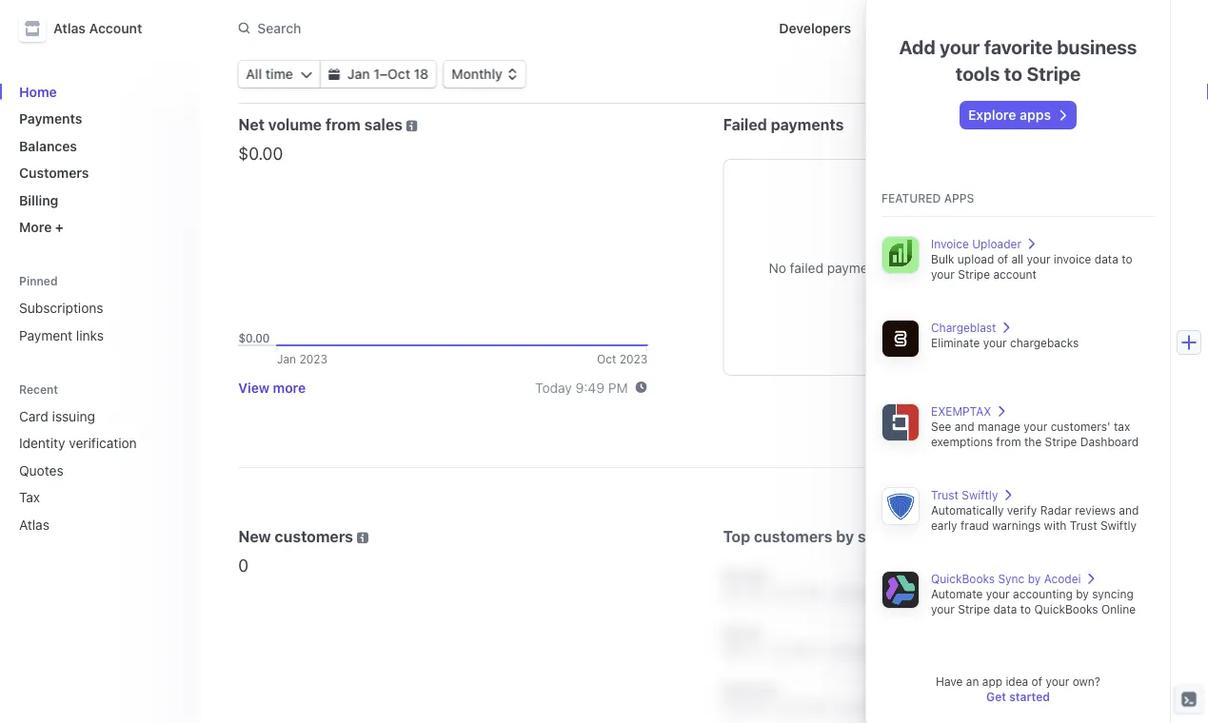 Task type: vqa. For each thing, say whether or not it's contained in the screenshot.
"(USD)" within the "Clear filters" toolbar
no



Task type: locate. For each thing, give the bounding box(es) containing it.
stripe down upload
[[959, 268, 991, 281]]

1 horizontal spatial atlas
[[53, 20, 86, 36]]

exemptions
[[932, 435, 993, 449]]

atlas for atlas account
[[53, 20, 86, 36]]

your inside see and manage your customers' tax exemptions from the stripe dashboard
[[1024, 420, 1048, 433]]

atlas down tax
[[19, 517, 49, 533]]

swiftly
[[962, 489, 999, 502], [1101, 519, 1137, 532]]

your
[[940, 35, 980, 58], [1027, 252, 1051, 266], [932, 268, 955, 281], [984, 336, 1007, 350], [1024, 420, 1048, 433], [987, 588, 1010, 601], [932, 603, 955, 616], [1046, 675, 1070, 689]]

swiftly up automatically in the right bottom of the page
[[962, 489, 999, 502]]

1 vertical spatial trust
[[1070, 519, 1098, 532]]

account
[[994, 268, 1037, 281]]

1 vertical spatial from
[[997, 435, 1022, 449]]

18
[[414, 66, 429, 82]]

automate your accounting by syncing your stripe data to quickbooks online
[[932, 588, 1136, 616]]

subscriptions link
[[11, 293, 185, 324]]

customers right top
[[754, 528, 833, 546]]

online
[[1102, 603, 1136, 616]]

0 vertical spatial atlas
[[53, 20, 86, 36]]

invoice
[[1054, 252, 1092, 266]]

selected
[[957, 260, 1010, 276]]

invoice uploader
[[932, 237, 1022, 251]]

add inside add your favorite business tools to stripe
[[900, 35, 936, 58]]

1 horizontal spatial and
[[1120, 504, 1140, 517]]

quickbooks down accounting
[[1035, 603, 1099, 616]]

failed payments
[[724, 116, 844, 134]]

1 vertical spatial add
[[1034, 66, 1060, 82]]

your down quickbooks sync by acodei
[[987, 588, 1010, 601]]

1 horizontal spatial add
[[1034, 66, 1060, 82]]

0 vertical spatial trust
[[932, 489, 959, 502]]

1 vertical spatial info image
[[357, 533, 368, 544]]

by up accounting
[[1028, 572, 1041, 586]]

stripe inside bulk upload of all your invoice data to your stripe account
[[959, 268, 991, 281]]

1 horizontal spatial quickbooks
[[1035, 603, 1099, 616]]

svg image
[[328, 69, 340, 80]]

atlas left "account" at the top left of page
[[53, 20, 86, 36]]

pinned
[[19, 275, 58, 288]]

info image right sales
[[406, 120, 418, 132]]

atlas inside recent element
[[19, 517, 49, 533]]

your down bulk
[[932, 268, 955, 281]]

tax
[[1114, 420, 1131, 433]]

billing link
[[11, 185, 185, 216]]

1 vertical spatial swiftly
[[1101, 519, 1137, 532]]

from left sales
[[326, 116, 361, 134]]

cell
[[724, 624, 1133, 659]]

atlas link
[[11, 510, 158, 541]]

of inside have an app idea of your own? get started
[[1032, 675, 1043, 689]]

hidden image
[[907, 532, 919, 543]]

your inside have an app idea of your own? get started
[[1046, 675, 1070, 689]]

and up exemptions
[[955, 420, 975, 433]]

by
[[836, 528, 855, 546], [1028, 572, 1041, 586], [1077, 588, 1090, 601]]

$0.00
[[238, 143, 283, 163]]

reviews
[[1075, 504, 1116, 517]]

0
[[238, 555, 249, 576]]

2 customers from the left
[[754, 528, 833, 546]]

to left 'show'
[[891, 260, 903, 276]]

eliminate
[[932, 336, 980, 350]]

all
[[1012, 252, 1024, 266]]

1 vertical spatial by
[[1028, 572, 1041, 586]]

stripe down favorite
[[1027, 62, 1081, 84]]

of left all
[[998, 252, 1009, 266]]

by inside the automate your accounting by syncing your stripe data to quickbooks online
[[1077, 588, 1090, 601]]

time period.
[[1013, 260, 1087, 276]]

from down manage
[[997, 435, 1022, 449]]

0 horizontal spatial info image
[[357, 533, 368, 544]]

to right invoice
[[1122, 252, 1133, 266]]

stripe inside the automate your accounting by syncing your stripe data to quickbooks online
[[959, 603, 991, 616]]

apps
[[945, 191, 975, 205]]

sales
[[364, 116, 403, 134]]

card issuing link
[[11, 401, 158, 432]]

your inside add your favorite business tools to stripe
[[940, 35, 980, 58]]

0 vertical spatial of
[[998, 252, 1009, 266]]

time
[[266, 66, 293, 82]]

1 horizontal spatial by
[[1028, 572, 1041, 586]]

data
[[1095, 252, 1119, 266], [994, 603, 1018, 616]]

view more link
[[238, 380, 306, 396]]

stripe down customers'
[[1045, 435, 1078, 449]]

account
[[89, 20, 142, 36]]

1 horizontal spatial customers
[[754, 528, 833, 546]]

atlas inside button
[[53, 20, 86, 36]]

business
[[1057, 35, 1138, 58]]

atlas account
[[53, 20, 142, 36]]

to down favorite
[[1005, 62, 1023, 84]]

0 horizontal spatial by
[[836, 528, 855, 546]]

core navigation links element
[[11, 76, 185, 243]]

to down accounting
[[1021, 603, 1032, 616]]

0 horizontal spatial and
[[955, 420, 975, 433]]

tax
[[19, 490, 40, 506]]

1 horizontal spatial of
[[1032, 675, 1043, 689]]

payments
[[19, 111, 82, 127]]

to inside the automate your accounting by syncing your stripe data to quickbooks online
[[1021, 603, 1032, 616]]

dashboard
[[1081, 435, 1139, 449]]

to
[[1005, 62, 1023, 84], [1122, 252, 1133, 266], [891, 260, 903, 276], [1021, 603, 1032, 616]]

1 vertical spatial payments
[[827, 260, 887, 276]]

0 horizontal spatial atlas
[[19, 517, 49, 533]]

info image
[[406, 120, 418, 132], [357, 533, 368, 544]]

trust down reviews
[[1070, 519, 1098, 532]]

home link
[[11, 76, 185, 107]]

0 horizontal spatial from
[[326, 116, 361, 134]]

1 vertical spatial data
[[994, 603, 1018, 616]]

stripe down automate
[[959, 603, 991, 616]]

0 vertical spatial quickbooks
[[932, 572, 995, 586]]

payment links
[[19, 328, 104, 343]]

0 vertical spatial add
[[900, 35, 936, 58]]

stripe
[[1027, 62, 1081, 84], [959, 268, 991, 281], [1045, 435, 1078, 449], [959, 603, 991, 616]]

1 horizontal spatial trust
[[1070, 519, 1098, 532]]

trust
[[932, 489, 959, 502], [1070, 519, 1098, 532]]

add
[[900, 35, 936, 58], [1034, 66, 1060, 82]]

2 vertical spatial by
[[1077, 588, 1090, 601]]

0 vertical spatial by
[[836, 528, 855, 546]]

your left own?
[[1046, 675, 1070, 689]]

invoice uploader image
[[882, 236, 920, 274]]

by down acodei
[[1077, 588, 1090, 601]]

1 vertical spatial of
[[1032, 675, 1043, 689]]

payments
[[771, 116, 844, 134], [827, 260, 887, 276]]

of
[[998, 252, 1009, 266], [1032, 675, 1043, 689]]

failed
[[724, 116, 767, 134]]

started
[[1010, 691, 1051, 704]]

customers right new
[[275, 528, 353, 546]]

1 vertical spatial and
[[1120, 504, 1140, 517]]

info image right new customers
[[357, 533, 368, 544]]

1 vertical spatial quickbooks
[[1035, 603, 1099, 616]]

1 horizontal spatial data
[[1095, 252, 1119, 266]]

add your favorite business tools to stripe
[[900, 35, 1138, 84]]

swiftly down reviews
[[1101, 519, 1137, 532]]

0 horizontal spatial customers
[[275, 528, 353, 546]]

apps
[[1020, 107, 1052, 123]]

1 customers from the left
[[275, 528, 353, 546]]

data down quickbooks sync by acodei
[[994, 603, 1018, 616]]

explore
[[969, 107, 1017, 123]]

0 vertical spatial info image
[[406, 120, 418, 132]]

your up tools
[[940, 35, 980, 58]]

chargeblast
[[932, 321, 997, 334]]

bulk
[[932, 252, 955, 266]]

accounting
[[1013, 588, 1073, 601]]

0 horizontal spatial data
[[994, 603, 1018, 616]]

recent
[[19, 383, 58, 396]]

your up the the
[[1024, 420, 1048, 433]]

quickbooks up automate
[[932, 572, 995, 586]]

1 horizontal spatial from
[[997, 435, 1022, 449]]

add button
[[1009, 61, 1068, 88]]

manage
[[978, 420, 1021, 433]]

of up started
[[1032, 675, 1043, 689]]

1 horizontal spatial swiftly
[[1101, 519, 1137, 532]]

quickbooks sync by acodei
[[932, 572, 1082, 586]]

0 horizontal spatial swiftly
[[962, 489, 999, 502]]

app
[[983, 675, 1003, 689]]

billing
[[19, 192, 58, 208]]

today 9:49 pm
[[535, 380, 628, 396]]

early
[[932, 519, 958, 532]]

0 vertical spatial and
[[955, 420, 975, 433]]

by left spend
[[836, 528, 855, 546]]

balances link
[[11, 130, 185, 161]]

quickbooks
[[932, 572, 995, 586], [1035, 603, 1099, 616]]

quotes link
[[11, 455, 158, 486]]

0 vertical spatial data
[[1095, 252, 1119, 266]]

and right reviews
[[1120, 504, 1140, 517]]

0 vertical spatial from
[[326, 116, 361, 134]]

trust up automatically in the right bottom of the page
[[932, 489, 959, 502]]

home
[[19, 84, 57, 100]]

0 horizontal spatial of
[[998, 252, 1009, 266]]

2 horizontal spatial by
[[1077, 588, 1090, 601]]

0 horizontal spatial add
[[900, 35, 936, 58]]

the
[[1025, 435, 1042, 449]]

acodei
[[1045, 572, 1082, 586]]

data right invoice
[[1095, 252, 1119, 266]]

featured apps
[[882, 191, 975, 205]]

add inside button
[[1034, 66, 1060, 82]]

featured
[[882, 191, 941, 205]]

1 horizontal spatial info image
[[406, 120, 418, 132]]

1 vertical spatial atlas
[[19, 517, 49, 533]]



Task type: describe. For each thing, give the bounding box(es) containing it.
today
[[535, 380, 572, 396]]

see
[[932, 420, 952, 433]]

top
[[724, 528, 751, 546]]

upload
[[958, 252, 995, 266]]

from inside see and manage your customers' tax exemptions from the stripe dashboard
[[997, 435, 1022, 449]]

identity verification
[[19, 436, 137, 451]]

jan
[[348, 66, 370, 82]]

quickbooks inside the automate your accounting by syncing your stripe data to quickbooks online
[[1035, 603, 1099, 616]]

automatically
[[932, 504, 1004, 517]]

automate
[[932, 588, 983, 601]]

more
[[19, 220, 52, 235]]

9:49
[[576, 380, 605, 396]]

more
[[273, 380, 306, 396]]

add for add your favorite business tools to stripe
[[900, 35, 936, 58]]

no failed payments to show in selected time period.
[[769, 260, 1087, 276]]

invoice
[[932, 237, 970, 251]]

tools
[[956, 62, 1000, 84]]

card
[[19, 409, 48, 424]]

net volume from sales
[[238, 116, 403, 134]]

in
[[943, 260, 954, 276]]

by for sync
[[1028, 572, 1041, 586]]

to inside add your favorite business tools to stripe
[[1005, 62, 1023, 84]]

syncing
[[1093, 588, 1134, 601]]

fraud
[[961, 519, 990, 532]]

own?
[[1073, 675, 1101, 689]]

spend
[[858, 528, 904, 546]]

data inside bulk upload of all your invoice data to your stripe account
[[1095, 252, 1119, 266]]

favorite
[[985, 35, 1053, 58]]

radar
[[1041, 504, 1072, 517]]

customers
[[19, 165, 89, 181]]

payments link
[[11, 103, 185, 134]]

failed
[[790, 260, 824, 276]]

pinned navigation links element
[[11, 266, 189, 351]]

add toolbar
[[1009, 61, 1133, 88]]

top customers by spend grid
[[724, 556, 1133, 724]]

search
[[258, 20, 301, 36]]

issuing
[[52, 409, 95, 424]]

identity verification link
[[11, 428, 158, 459]]

your down chargeblast
[[984, 336, 1007, 350]]

trust inside automatically verify radar reviews and early fraud warnings with trust swiftly
[[1070, 519, 1098, 532]]

customers link
[[11, 158, 185, 189]]

explore apps link
[[961, 102, 1076, 129]]

add for add
[[1034, 66, 1060, 82]]

pm
[[608, 380, 628, 396]]

subscriptions
[[19, 301, 103, 316]]

all time
[[246, 66, 293, 82]]

oct
[[388, 66, 410, 82]]

quickbooks sync by acodei image
[[882, 571, 920, 610]]

by for customers
[[836, 528, 855, 546]]

Search text field
[[227, 11, 749, 46]]

and inside see and manage your customers' tax exemptions from the stripe dashboard
[[955, 420, 975, 433]]

bulk upload of all your invoice data to your stripe account
[[932, 252, 1133, 281]]

card issuing
[[19, 409, 95, 424]]

atlas account button
[[19, 15, 161, 42]]

swiftly inside automatically verify radar reviews and early fraud warnings with trust swiftly
[[1101, 519, 1137, 532]]

exemptax image
[[882, 404, 920, 442]]

top customers by spend
[[724, 528, 904, 546]]

0 vertical spatial payments
[[771, 116, 844, 134]]

with
[[1045, 519, 1067, 532]]

customers for top
[[754, 528, 833, 546]]

automatically verify radar reviews and early fraud warnings with trust swiftly
[[932, 504, 1140, 532]]

chargeblast image
[[882, 320, 920, 358]]

tax link
[[11, 482, 158, 513]]

payment
[[19, 328, 72, 343]]

volume
[[268, 116, 322, 134]]

uploader
[[973, 237, 1022, 251]]

stripe inside add your favorite business tools to stripe
[[1027, 62, 1081, 84]]

verify
[[1008, 504, 1038, 517]]

jan 1 – oct 18
[[348, 66, 429, 82]]

–
[[380, 66, 388, 82]]

to inside bulk upload of all your invoice data to your stripe account
[[1122, 252, 1133, 266]]

data inside the automate your accounting by syncing your stripe data to quickbooks online
[[994, 603, 1018, 616]]

see and manage your customers' tax exemptions from the stripe dashboard
[[932, 420, 1139, 449]]

get started link
[[987, 691, 1051, 704]]

identity
[[19, 436, 65, 451]]

view more
[[238, 380, 306, 396]]

info image for 0
[[357, 533, 368, 544]]

customers for new
[[275, 528, 353, 546]]

pinned element
[[11, 293, 185, 351]]

links
[[76, 328, 104, 343]]

developers link
[[772, 13, 859, 44]]

your right all
[[1027, 252, 1051, 266]]

more +
[[19, 220, 64, 235]]

Search search field
[[227, 11, 749, 46]]

your down automate
[[932, 603, 955, 616]]

trust swiftly image
[[882, 488, 920, 526]]

0 horizontal spatial quickbooks
[[932, 572, 995, 586]]

info image for $0.00
[[406, 120, 418, 132]]

sync
[[999, 572, 1025, 586]]

trust swiftly
[[932, 489, 999, 502]]

stripe inside see and manage your customers' tax exemptions from the stripe dashboard
[[1045, 435, 1078, 449]]

all time button
[[238, 61, 320, 88]]

have an app idea of your own? get started
[[936, 675, 1101, 704]]

recent navigation links element
[[0, 374, 200, 541]]

of inside bulk upload of all your invoice data to your stripe account
[[998, 252, 1009, 266]]

atlas for atlas
[[19, 517, 49, 533]]

warnings
[[993, 519, 1041, 532]]

new customers
[[238, 528, 353, 546]]

developers
[[779, 20, 852, 36]]

exemptax
[[932, 405, 992, 418]]

svg image
[[301, 69, 312, 80]]

no
[[769, 260, 787, 276]]

verification
[[69, 436, 137, 451]]

payment links link
[[11, 320, 185, 351]]

0 vertical spatial swiftly
[[962, 489, 999, 502]]

get
[[987, 691, 1007, 704]]

balances
[[19, 138, 77, 154]]

recent element
[[0, 401, 200, 541]]

0 horizontal spatial trust
[[932, 489, 959, 502]]

new
[[238, 528, 271, 546]]

net
[[238, 116, 265, 134]]

view
[[238, 380, 270, 396]]

all
[[246, 66, 262, 82]]

and inside automatically verify radar reviews and early fraud warnings with trust swiftly
[[1120, 504, 1140, 517]]

an
[[967, 675, 980, 689]]



